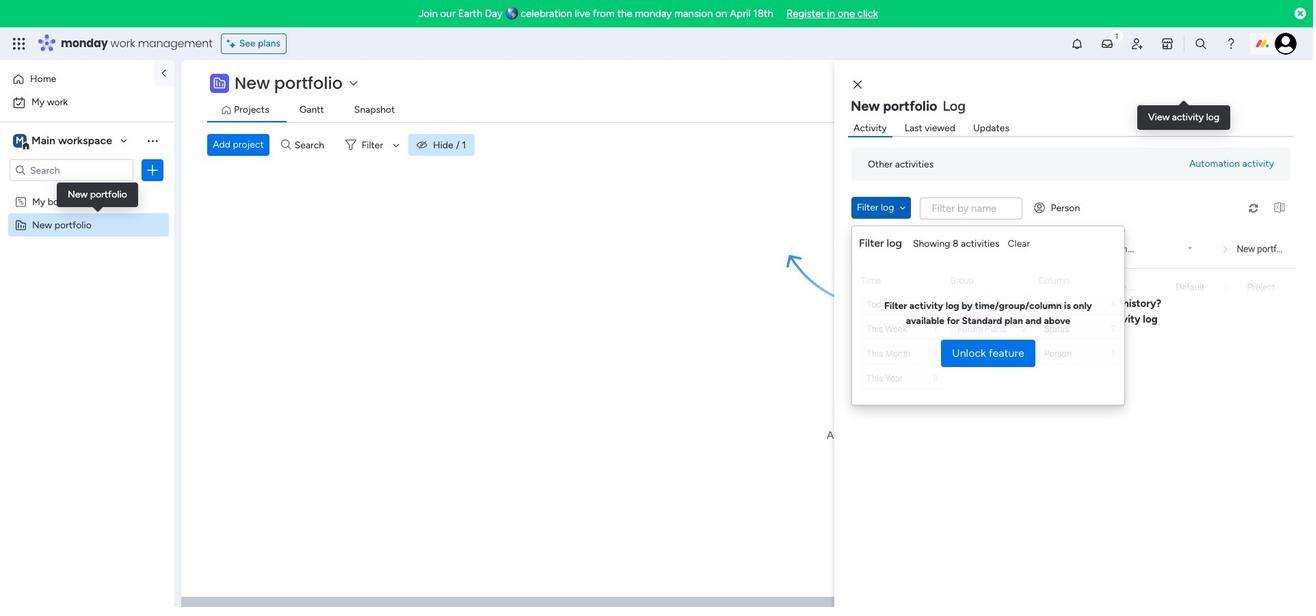 Task type: locate. For each thing, give the bounding box(es) containing it.
help image
[[1225, 37, 1239, 51]]

see plans image
[[227, 36, 239, 51]]

notifications image
[[1071, 37, 1085, 51]]

v2 search image
[[281, 137, 291, 153]]

Filter by name field
[[921, 198, 1023, 220]]

tab list
[[207, 100, 1314, 123]]

list box
[[0, 187, 175, 421], [852, 230, 1297, 307]]

workspace selection element
[[13, 133, 114, 151]]

update feed image
[[1101, 37, 1115, 51]]

workspace image
[[13, 133, 27, 149]]

refresh image
[[1243, 203, 1265, 213]]

no results image
[[787, 224, 1095, 377]]

1 vertical spatial option
[[8, 92, 166, 114]]

search everything image
[[1195, 37, 1209, 51]]

option
[[8, 68, 146, 90], [8, 92, 166, 114], [0, 189, 175, 192]]

arrow down image
[[388, 137, 405, 153]]

2 vertical spatial option
[[0, 189, 175, 192]]



Task type: describe. For each thing, give the bounding box(es) containing it.
Search in workspace field
[[29, 163, 114, 178]]

0 horizontal spatial list box
[[0, 187, 175, 421]]

v2 edit image
[[1068, 281, 1078, 295]]

1 horizontal spatial list box
[[852, 230, 1297, 307]]

monday marketplace image
[[1161, 37, 1175, 51]]

close image
[[854, 80, 862, 90]]

workspace options image
[[146, 134, 159, 148]]

export to excel image
[[1269, 203, 1291, 213]]

jacob simon image
[[1276, 33, 1298, 55]]

options image
[[146, 164, 159, 177]]

0 vertical spatial option
[[8, 68, 146, 90]]

select product image
[[12, 37, 26, 51]]

invite members image
[[1131, 37, 1145, 51]]

Search field
[[291, 136, 332, 155]]

angle down image
[[900, 203, 906, 213]]

1 image
[[1111, 28, 1124, 43]]



Task type: vqa. For each thing, say whether or not it's contained in the screenshot.
roy mann icon
no



